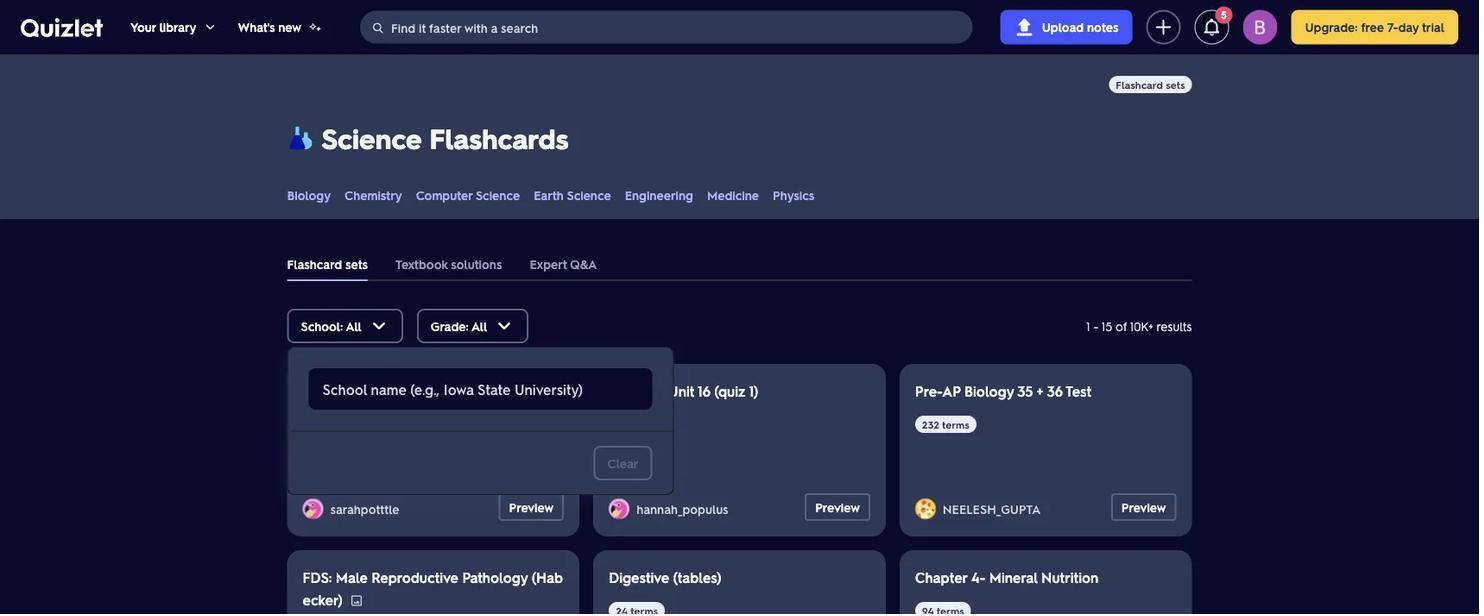 Task type: describe. For each thing, give the bounding box(es) containing it.
your library
[[130, 19, 196, 35]]

soph honors chemistry midyear study g uide
[[303, 382, 557, 423]]

chapter 4- mineral nutrition
[[915, 569, 1099, 587]]

all for school: all
[[346, 319, 362, 334]]

0 horizontal spatial terms
[[325, 440, 353, 454]]

search image
[[371, 21, 385, 35]]

7-
[[1387, 19, 1399, 35]]

Search field
[[361, 11, 972, 44]]

ecker)
[[303, 591, 343, 609]]

library
[[160, 19, 196, 35]]

q&a
[[570, 257, 597, 272]]

textbook solutions
[[396, 257, 502, 272]]

27
[[616, 418, 627, 431]]

1)
[[749, 382, 759, 400]]

hannah_populus
[[637, 502, 729, 517]]

biology-
[[609, 382, 665, 400]]

sarahpotttle link
[[330, 502, 406, 517]]

textbook solutions link
[[396, 247, 502, 282]]

g
[[548, 382, 557, 400]]

preview for biology- unit 16 (quiz 1)
[[815, 500, 860, 516]]

0 vertical spatial flashcard sets
[[1116, 78, 1185, 91]]

(hab
[[532, 569, 563, 587]]

notes
[[1087, 19, 1119, 35]]

expert q&a link
[[530, 247, 597, 282]]

caret down image for grade: all
[[494, 316, 515, 337]]

grade: all button
[[417, 309, 529, 344]]

soph honors chemistry midyear study g uide link
[[303, 382, 557, 423]]

your
[[130, 19, 156, 35]]

clear button
[[594, 447, 653, 481]]

biology- unit 16 (quiz 1) link
[[609, 382, 759, 400]]

test
[[1066, 382, 1092, 400]]

all for grade: all
[[471, 319, 487, 334]]

reproductive
[[372, 569, 459, 587]]

expert q&a
[[530, 257, 597, 272]]

create image
[[1153, 17, 1174, 38]]

trial
[[1422, 19, 1445, 35]]

+
[[1037, 382, 1044, 400]]

pre-ap biology 35 + 36 test link
[[915, 382, 1092, 400]]

biology- unit 16 (quiz 1)
[[609, 382, 759, 400]]

results
[[1157, 319, 1192, 334]]

day
[[1399, 19, 1419, 35]]

preview button for biology- unit 16 (quiz 1)
[[805, 494, 870, 522]]

soph
[[303, 382, 334, 400]]

36
[[1047, 382, 1063, 400]]

engineering link
[[625, 187, 693, 204]]

computer science link
[[416, 187, 520, 204]]

honors
[[338, 382, 383, 400]]

232 terms
[[922, 418, 970, 431]]

116 terms
[[310, 440, 353, 454]]

school:
[[301, 319, 343, 334]]

medicine
[[707, 187, 759, 203]]

sarahpotttle
[[330, 502, 399, 517]]

clear
[[608, 456, 639, 472]]

upload
[[1042, 19, 1084, 35]]

upgrade:
[[1305, 19, 1358, 35]]

bell image
[[1202, 17, 1222, 38]]

mineral
[[990, 569, 1038, 587]]

upgrade: free 7-day trial
[[1305, 19, 1445, 35]]

expert
[[530, 257, 567, 272]]

nutrition
[[1042, 569, 1099, 587]]

earth
[[534, 187, 564, 203]]

midyear
[[453, 382, 505, 400]]

upgrade: free 7-day trial button
[[1292, 10, 1459, 44]]

school: all button
[[287, 309, 403, 344]]

0 vertical spatial sets
[[1166, 78, 1185, 91]]

digestive
[[609, 569, 670, 587]]

fds: male reproductive pathology (hab ecker)
[[303, 569, 563, 609]]

uide
[[303, 405, 331, 423]]

earth science
[[534, 187, 611, 203]]

chemistry
[[345, 187, 402, 203]]

study
[[509, 382, 544, 400]]

0 horizontal spatial science
[[322, 120, 422, 156]]

10k+
[[1130, 319, 1154, 334]]

1 horizontal spatial flashcard
[[1116, 78, 1163, 91]]

profile picture image for hannah_populus
[[609, 499, 630, 520]]

male
[[336, 569, 368, 587]]

tab list containing flashcard sets
[[273, 247, 1206, 282]]



Task type: locate. For each thing, give the bounding box(es) containing it.
digestive (tables) link
[[593, 551, 886, 615], [609, 569, 722, 587]]

1 vertical spatial flashcard sets
[[287, 257, 368, 272]]

computer
[[416, 187, 473, 203]]

caret down image inside school: all popup button
[[369, 316, 389, 337]]

profile picture image left sarahpotttle
[[303, 499, 323, 520]]

0 vertical spatial biology
[[287, 187, 331, 203]]

terms right 27
[[630, 418, 657, 431]]

profile picture image right 5
[[1243, 10, 1278, 44]]

quizlet image
[[21, 17, 103, 37], [21, 18, 103, 37]]

sets down create icon
[[1166, 78, 1185, 91]]

caret down image inside the your library button
[[203, 20, 217, 34]]

1 horizontal spatial flashcard sets
[[1116, 78, 1185, 91]]

neelesh_gupta link
[[943, 502, 1048, 517]]

grade:
[[431, 319, 469, 334]]

2 all from the left
[[471, 319, 487, 334]]

preview button
[[499, 494, 564, 522], [805, 494, 870, 522], [1111, 494, 1177, 522]]

caret down image
[[203, 20, 217, 34], [369, 316, 389, 337], [494, 316, 515, 337]]

terms right 232
[[942, 418, 970, 431]]

flashcards
[[430, 120, 569, 156]]

preview
[[509, 500, 554, 516], [815, 500, 860, 516], [1122, 500, 1166, 516]]

2 horizontal spatial terms
[[942, 418, 970, 431]]

1 horizontal spatial preview button
[[805, 494, 870, 522]]

earth science link
[[534, 187, 611, 204]]

caret down image right library
[[203, 20, 217, 34]]

profile picture image
[[1243, 10, 1278, 44], [303, 499, 323, 520], [609, 499, 630, 520], [915, 499, 936, 520]]

medicine link
[[707, 187, 759, 204]]

1 quizlet image from the top
[[21, 17, 103, 37]]

0 vertical spatial flashcard
[[1116, 78, 1163, 91]]

ap
[[942, 382, 961, 400]]

0 vertical spatial image image
[[338, 408, 352, 422]]

computer science
[[416, 187, 520, 203]]

digestive (tables)
[[609, 569, 722, 587]]

2 horizontal spatial preview button
[[1111, 494, 1177, 522]]

5
[[1221, 9, 1227, 21]]

1 vertical spatial biology
[[965, 382, 1014, 400]]

neelesh_gupta
[[943, 502, 1041, 517]]

science image
[[287, 124, 315, 152]]

3 preview from the left
[[1122, 500, 1166, 516]]

profile picture image left neelesh_gupta
[[915, 499, 936, 520]]

0 horizontal spatial sets
[[345, 257, 368, 272]]

fds: male reproductive pathology (hab ecker) link
[[287, 551, 580, 615], [303, 569, 563, 609]]

232
[[922, 418, 940, 431]]

solutions
[[451, 257, 502, 272]]

image image right uide
[[338, 408, 352, 422]]

1 - 15 of 10k+ results
[[1087, 319, 1192, 334]]

0 horizontal spatial preview
[[509, 500, 554, 516]]

biology link
[[287, 187, 331, 204]]

-
[[1094, 319, 1099, 334]]

preview for pre-ap biology 35 + 36 test
[[1122, 500, 1166, 516]]

of
[[1116, 319, 1127, 334]]

grade: all
[[431, 319, 487, 334]]

science up chemistry link
[[322, 120, 422, 156]]

biology down the science icon
[[287, 187, 331, 203]]

terms for biology-
[[630, 418, 657, 431]]

science for computer science
[[476, 187, 520, 203]]

116
[[310, 440, 323, 454]]

science flashcards
[[322, 120, 569, 156]]

what's
[[238, 19, 275, 35]]

image image
[[338, 408, 352, 422], [350, 595, 363, 608]]

what's new link
[[238, 0, 322, 54]]

science right earth on the top of page
[[567, 187, 611, 203]]

physics
[[773, 187, 815, 203]]

upload image
[[1015, 17, 1035, 38]]

sets up school: all popup button
[[345, 257, 368, 272]]

3 preview button from the left
[[1111, 494, 1177, 522]]

2 quizlet image from the top
[[21, 18, 103, 37]]

0 horizontal spatial all
[[346, 319, 362, 334]]

image image down the male
[[350, 595, 363, 608]]

flashcard sets
[[1116, 78, 1185, 91], [287, 257, 368, 272]]

0 horizontal spatial caret down image
[[203, 20, 217, 34]]

all
[[346, 319, 362, 334], [471, 319, 487, 334]]

flashcard sets down create icon
[[1116, 78, 1185, 91]]

1 vertical spatial image image
[[350, 595, 363, 608]]

0 horizontal spatial flashcard
[[287, 257, 342, 272]]

caret down image for school: all
[[369, 316, 389, 337]]

0 horizontal spatial flashcard sets
[[287, 257, 368, 272]]

1 preview from the left
[[509, 500, 554, 516]]

flashcard down create icon
[[1116, 78, 1163, 91]]

science for earth science
[[567, 187, 611, 203]]

physics link
[[773, 187, 815, 204]]

all right grade:
[[471, 319, 487, 334]]

flashcard up school:
[[287, 257, 342, 272]]

profile picture image down 'clear' button
[[609, 499, 630, 520]]

0 horizontal spatial biology
[[287, 187, 331, 203]]

(tables)
[[673, 569, 722, 587]]

None search field
[[360, 11, 973, 44]]

School name (e.g., Iowa State University) text field
[[323, 372, 639, 407]]

unit
[[669, 382, 695, 400]]

chemistry
[[387, 382, 449, 400]]

your library button
[[130, 0, 217, 54]]

profile picture image for sarahpotttle
[[303, 499, 323, 520]]

2 horizontal spatial science
[[567, 187, 611, 203]]

27 terms
[[616, 418, 657, 431]]

(quiz
[[714, 382, 746, 400]]

terms for pre-
[[942, 418, 970, 431]]

upload notes button
[[1001, 10, 1133, 44]]

chapter
[[915, 569, 968, 587]]

1
[[1087, 319, 1090, 334]]

biology
[[287, 187, 331, 203], [965, 382, 1014, 400]]

terms
[[630, 418, 657, 431], [942, 418, 970, 431], [325, 440, 353, 454]]

biology left 35
[[965, 382, 1014, 400]]

hannah_populus link
[[637, 502, 736, 517]]

1 preview button from the left
[[499, 494, 564, 522]]

None field
[[309, 369, 653, 410]]

1 horizontal spatial all
[[471, 319, 487, 334]]

0 horizontal spatial preview button
[[499, 494, 564, 522]]

pathology
[[462, 569, 528, 587]]

image image for honors
[[338, 408, 352, 422]]

1 horizontal spatial biology
[[965, 382, 1014, 400]]

free
[[1361, 19, 1384, 35]]

upload notes
[[1042, 19, 1119, 35]]

caret down image right grade: all
[[494, 316, 515, 337]]

tab list
[[273, 247, 1206, 282]]

textbook
[[396, 257, 448, 272]]

2 preview button from the left
[[805, 494, 870, 522]]

flashcard sets link
[[287, 247, 368, 282]]

sets inside flashcard sets link
[[345, 257, 368, 272]]

Search text field
[[391, 11, 968, 44]]

2 preview from the left
[[815, 500, 860, 516]]

caret down image inside grade: all popup button
[[494, 316, 515, 337]]

sets
[[1166, 78, 1185, 91], [345, 257, 368, 272]]

fds:
[[303, 569, 332, 587]]

pre-
[[915, 382, 942, 400]]

1 vertical spatial flashcard
[[287, 257, 342, 272]]

science left earth on the top of page
[[476, 187, 520, 203]]

chemistry link
[[345, 187, 402, 204]]

1 horizontal spatial science
[[476, 187, 520, 203]]

1 vertical spatial sets
[[345, 257, 368, 272]]

2 horizontal spatial preview
[[1122, 500, 1166, 516]]

5 button
[[1195, 6, 1233, 44]]

1 horizontal spatial caret down image
[[369, 316, 389, 337]]

image image for male
[[350, 595, 363, 608]]

35
[[1018, 382, 1033, 400]]

1 horizontal spatial terms
[[630, 418, 657, 431]]

caret down image right school: all
[[369, 316, 389, 337]]

2 horizontal spatial caret down image
[[494, 316, 515, 337]]

sparkle image
[[308, 20, 322, 34]]

preview button for pre-ap biology 35 + 36 test
[[1111, 494, 1177, 522]]

1 horizontal spatial sets
[[1166, 78, 1185, 91]]

flashcard sets up school: all
[[287, 257, 368, 272]]

engineering
[[625, 187, 693, 203]]

15
[[1102, 319, 1113, 334]]

16
[[698, 382, 711, 400]]

what's new
[[238, 19, 301, 35]]

profile picture image for neelesh_gupta
[[915, 499, 936, 520]]

1 horizontal spatial preview
[[815, 500, 860, 516]]

all right school:
[[346, 319, 362, 334]]

4-
[[971, 569, 986, 587]]

pre-ap biology 35 + 36 test
[[915, 382, 1092, 400]]

terms right the 116
[[325, 440, 353, 454]]

school: all
[[301, 319, 362, 334]]

1 all from the left
[[346, 319, 362, 334]]



Task type: vqa. For each thing, say whether or not it's contained in the screenshot.
of
yes



